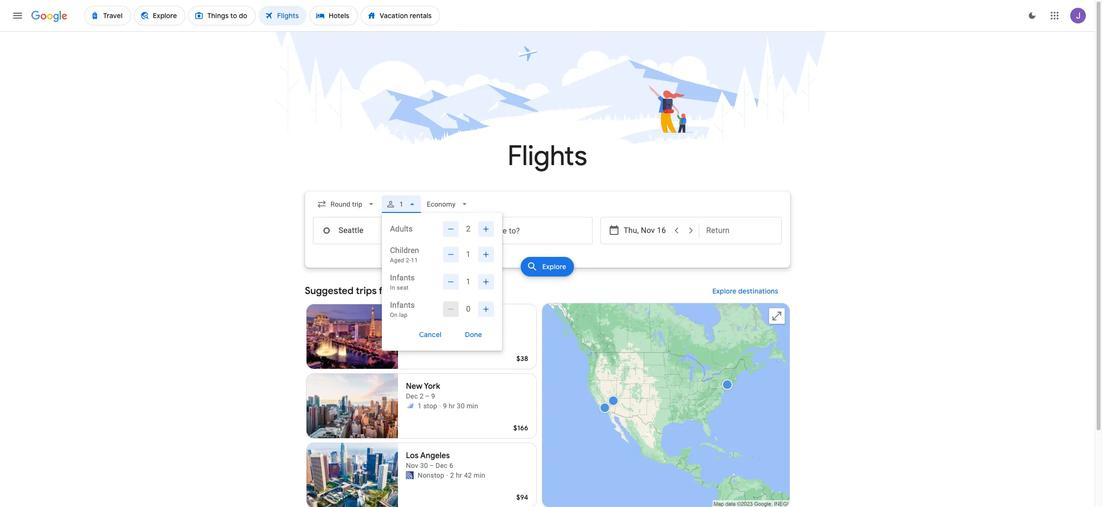 Task type: locate. For each thing, give the bounding box(es) containing it.
las
[[406, 313, 418, 322]]

2
[[466, 225, 471, 234], [450, 333, 454, 341], [450, 472, 454, 480]]

2 dec from the top
[[406, 393, 418, 401]]

hr for new york
[[449, 403, 455, 410]]

infants up seat
[[390, 273, 415, 283]]

0 vertical spatial infants
[[390, 273, 415, 283]]

 image left 9
[[439, 402, 441, 411]]

1 vertical spatial infants
[[390, 301, 415, 310]]

40
[[464, 333, 472, 341]]

min right 40
[[474, 333, 486, 341]]

done button
[[453, 327, 494, 343]]

dec inside las vegas dec 9 – 16
[[406, 323, 418, 331]]

hr
[[456, 333, 462, 341], [449, 403, 455, 410], [456, 472, 462, 480]]

2 inside number of passengers dialog
[[466, 225, 471, 234]]

1
[[400, 201, 403, 208], [466, 250, 471, 259], [466, 277, 471, 287], [418, 403, 422, 410]]

0
[[466, 305, 471, 314]]

1 vertical spatial hr
[[449, 403, 455, 410]]

0 vertical spatial min
[[474, 333, 486, 341]]

frontier and spirit image
[[406, 403, 414, 410]]

aged
[[390, 257, 404, 264]]

suggested
[[305, 285, 354, 297]]

min right 30
[[467, 403, 478, 410]]

1 inside 'suggested trips from seattle' region
[[418, 403, 422, 410]]

dec down las at the left bottom of the page
[[406, 323, 418, 331]]

30 – dec
[[420, 462, 448, 470]]

explore destinations button
[[701, 280, 790, 303]]

min
[[474, 333, 486, 341], [467, 403, 478, 410], [474, 472, 486, 480]]

dec
[[406, 323, 418, 331], [406, 393, 418, 401]]

0 vertical spatial nonstop
[[418, 333, 445, 341]]

nonstop down 9 – 16
[[418, 333, 445, 341]]

dec up frontier and spirit icon
[[406, 393, 418, 401]]

infants for 0
[[390, 301, 415, 310]]

min right 42
[[474, 472, 486, 480]]

nonstop down the 30 – dec at the left of the page
[[418, 472, 445, 480]]

explore down where to? text box at the top
[[542, 263, 566, 271]]

 image
[[439, 402, 441, 411], [446, 471, 448, 481]]

explore left destinations
[[712, 287, 737, 296]]

2 – 9
[[420, 393, 435, 401]]

number of passengers dialog
[[382, 213, 502, 351]]

2 for 2
[[466, 225, 471, 234]]

dec inside new york dec 2 – 9
[[406, 393, 418, 401]]

infants
[[390, 273, 415, 283], [390, 301, 415, 310]]

hr right 9
[[449, 403, 455, 410]]

2 vertical spatial 2
[[450, 472, 454, 480]]

2 vertical spatial min
[[474, 472, 486, 480]]

 image for los angeles
[[446, 471, 448, 481]]

1 horizontal spatial explore
[[712, 287, 737, 296]]

0 vertical spatial explore
[[542, 263, 566, 271]]

None field
[[313, 196, 380, 213], [423, 196, 473, 213], [313, 196, 380, 213], [423, 196, 473, 213]]

2 vertical spatial hr
[[456, 472, 462, 480]]

$38
[[517, 355, 528, 363]]

1 vertical spatial explore
[[712, 287, 737, 296]]

0 horizontal spatial explore
[[542, 263, 566, 271]]

los angeles nov 30 – dec 6
[[406, 451, 453, 470]]

infants in seat
[[390, 273, 415, 292]]

flights
[[508, 139, 587, 174]]

stop
[[424, 403, 437, 410]]

min for york
[[467, 403, 478, 410]]

done
[[465, 331, 482, 339]]

on
[[390, 312, 398, 319]]

166 US dollars text field
[[514, 424, 528, 433]]

9
[[443, 403, 447, 410]]

1 vertical spatial  image
[[446, 471, 448, 481]]

explore
[[542, 263, 566, 271], [712, 287, 737, 296]]

explore inside the flight search box
[[542, 263, 566, 271]]

2-
[[406, 257, 411, 264]]

Return text field
[[707, 218, 774, 244]]

vegas
[[420, 313, 442, 322]]

2 infants from the top
[[390, 301, 415, 310]]

cancel button
[[407, 327, 453, 343]]

 image down the 30 – dec at the left of the page
[[446, 471, 448, 481]]

children
[[390, 246, 419, 255]]

0 vertical spatial  image
[[439, 402, 441, 411]]

hr left 42
[[456, 472, 462, 480]]

nonstop
[[418, 333, 445, 341], [418, 472, 445, 480]]

0 vertical spatial dec
[[406, 323, 418, 331]]

explore inside 'suggested trips from seattle' region
[[712, 287, 737, 296]]

94 US dollars text field
[[516, 494, 528, 502]]

infants up lap
[[390, 301, 415, 310]]

dec for las
[[406, 323, 418, 331]]

hr for los angeles
[[456, 472, 462, 480]]

30
[[457, 403, 465, 410]]

destinations
[[738, 287, 778, 296]]

0 vertical spatial 2
[[466, 225, 471, 234]]

new york dec 2 – 9
[[406, 382, 440, 401]]

los
[[406, 451, 419, 461]]

1 horizontal spatial  image
[[446, 471, 448, 481]]

Flight search field
[[297, 192, 798, 351]]

6
[[449, 462, 453, 470]]

9 hr 30 min
[[443, 403, 478, 410]]

1 infants from the top
[[390, 273, 415, 283]]

main menu image
[[12, 10, 23, 22]]

0 horizontal spatial  image
[[439, 402, 441, 411]]

adults
[[390, 225, 413, 234]]

children aged 2-11
[[390, 246, 419, 264]]

1 vertical spatial nonstop
[[418, 472, 445, 480]]

1 dec from the top
[[406, 323, 418, 331]]

2 for 2 hr 40 min
[[450, 333, 454, 341]]

1 vertical spatial min
[[467, 403, 478, 410]]

hr left 40
[[456, 333, 462, 341]]

1 vertical spatial 2
[[450, 333, 454, 341]]

angeles
[[420, 451, 450, 461]]

 image for new york
[[439, 402, 441, 411]]

1 vertical spatial dec
[[406, 393, 418, 401]]



Task type: describe. For each thing, give the bounding box(es) containing it.
new
[[406, 382, 423, 392]]

change appearance image
[[1021, 4, 1044, 27]]

explore button
[[521, 257, 574, 277]]

1 stop
[[418, 403, 437, 410]]

explore for explore
[[542, 263, 566, 271]]

Departure text field
[[624, 218, 669, 244]]

2 for 2 hr 42 min
[[450, 472, 454, 480]]

$94
[[516, 494, 528, 502]]

2 hr 40 min
[[450, 333, 486, 341]]

united image
[[406, 472, 414, 480]]

9 – 16
[[420, 323, 439, 331]]

seattle
[[403, 285, 434, 297]]

suggested trips from seattle
[[305, 285, 434, 297]]

infants for 1
[[390, 273, 415, 283]]

from
[[379, 285, 401, 297]]

2 nonstop from the top
[[418, 472, 445, 480]]

42
[[464, 472, 472, 480]]

in
[[390, 285, 395, 292]]

explore destinations
[[712, 287, 778, 296]]

lap
[[399, 312, 408, 319]]

las vegas dec 9 – 16
[[406, 313, 442, 331]]

seat
[[397, 285, 409, 292]]

11
[[411, 257, 418, 264]]

1 inside popup button
[[400, 201, 403, 208]]

1 button
[[382, 193, 421, 216]]

infants on lap
[[390, 301, 415, 319]]

cancel
[[419, 331, 442, 339]]

$166
[[514, 424, 528, 433]]

min for angeles
[[474, 472, 486, 480]]

trips
[[356, 285, 377, 297]]

york
[[424, 382, 440, 392]]

nov
[[406, 462, 418, 470]]

explore for explore destinations
[[712, 287, 737, 296]]

2 hr 42 min
[[450, 472, 486, 480]]

suggested trips from seattle region
[[305, 280, 790, 508]]

0 vertical spatial hr
[[456, 333, 462, 341]]

1 nonstop from the top
[[418, 333, 445, 341]]

38 US dollars text field
[[517, 355, 528, 363]]

dec for new
[[406, 393, 418, 401]]

Where to? text field
[[455, 217, 593, 245]]



Task type: vqa. For each thing, say whether or not it's contained in the screenshot.
Las Vegas Dec 9 – 16
yes



